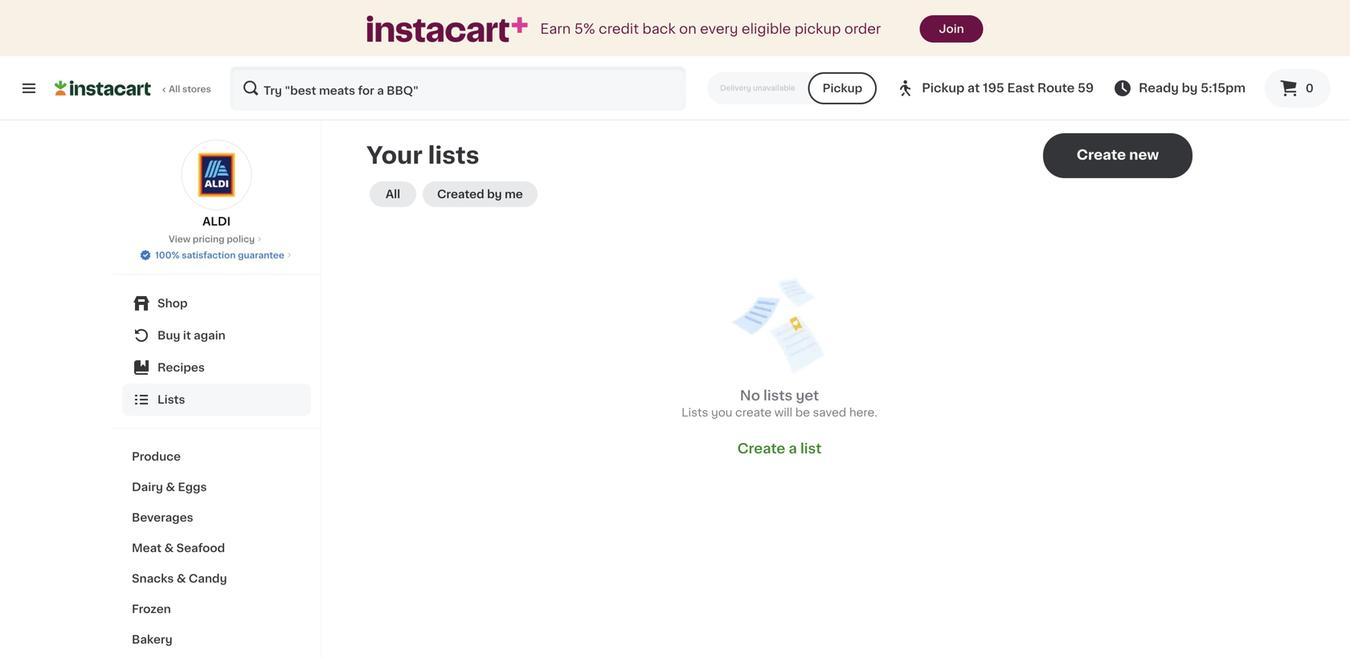 Task type: vqa. For each thing, say whether or not it's contained in the screenshot.
82 mg
no



Task type: describe. For each thing, give the bounding box(es) containing it.
frozen
[[132, 604, 171, 616]]

your
[[366, 144, 423, 167]]

all stores link
[[55, 66, 212, 111]]

frozen link
[[122, 595, 311, 625]]

pickup at 195 east route 59
[[922, 82, 1094, 94]]

buy it again link
[[122, 320, 311, 352]]

on
[[679, 22, 697, 36]]

create for create new
[[1077, 148, 1126, 162]]

meat & seafood link
[[122, 534, 311, 564]]

instacart plus icon image
[[367, 16, 527, 42]]

produce link
[[122, 442, 311, 473]]

it
[[183, 330, 191, 342]]

credit
[[599, 22, 639, 36]]

& for dairy
[[166, 482, 175, 493]]

100% satisfaction guarantee button
[[139, 246, 294, 262]]

aldi
[[203, 216, 231, 227]]

created
[[437, 189, 484, 200]]

join
[[939, 23, 964, 35]]

be
[[795, 407, 810, 419]]

ready by 5:15pm link
[[1113, 79, 1246, 98]]

create
[[735, 407, 772, 419]]

all for all stores
[[169, 85, 180, 94]]

59
[[1078, 82, 1094, 94]]

created by me
[[437, 189, 523, 200]]

0 horizontal spatial lists
[[158, 395, 185, 406]]

seafood
[[176, 543, 225, 555]]

Search field
[[231, 68, 685, 109]]

instacart logo image
[[55, 79, 151, 98]]

bakery
[[132, 635, 172, 646]]

shop
[[158, 298, 188, 309]]

100%
[[155, 251, 180, 260]]

create a list link
[[737, 440, 822, 458]]

satisfaction
[[182, 251, 236, 260]]

dairy
[[132, 482, 163, 493]]

recipes link
[[122, 352, 311, 384]]

saved
[[813, 407, 846, 419]]

will
[[774, 407, 793, 419]]

every
[[700, 22, 738, 36]]

snacks & candy
[[132, 574, 227, 585]]

all button
[[370, 182, 416, 207]]

aldi logo image
[[181, 140, 252, 211]]

pickup for pickup at 195 east route 59
[[922, 82, 965, 94]]

yet
[[796, 389, 819, 403]]

pickup at 195 east route 59 button
[[896, 66, 1094, 111]]

guarantee
[[238, 251, 284, 260]]

5%
[[574, 22, 595, 36]]

all for all
[[386, 189, 400, 200]]

eggs
[[178, 482, 207, 493]]

pickup
[[795, 22, 841, 36]]

your lists
[[366, 144, 479, 167]]



Task type: locate. For each thing, give the bounding box(es) containing it.
snacks
[[132, 574, 174, 585]]

0
[[1306, 83, 1314, 94]]

by for ready
[[1182, 82, 1198, 94]]

by
[[1182, 82, 1198, 94], [487, 189, 502, 200]]

pickup
[[922, 82, 965, 94], [823, 83, 862, 94]]

pickup down order
[[823, 83, 862, 94]]

policy
[[227, 235, 255, 244]]

me
[[505, 189, 523, 200]]

1 vertical spatial by
[[487, 189, 502, 200]]

lists up will on the right of the page
[[764, 389, 793, 403]]

route
[[1037, 82, 1075, 94]]

0 button
[[1265, 69, 1331, 108]]

1 horizontal spatial all
[[386, 189, 400, 200]]

0 vertical spatial by
[[1182, 82, 1198, 94]]

1 horizontal spatial lists
[[764, 389, 793, 403]]

195
[[983, 82, 1004, 94]]

& inside snacks & candy 'link'
[[177, 574, 186, 585]]

bakery link
[[122, 625, 311, 656]]

& right meat
[[164, 543, 174, 555]]

list
[[800, 442, 822, 456]]

order
[[844, 22, 881, 36]]

lists
[[428, 144, 479, 167], [764, 389, 793, 403]]

earn 5% credit back on every eligible pickup order
[[540, 22, 881, 36]]

by for created
[[487, 189, 502, 200]]

2 vertical spatial &
[[177, 574, 186, 585]]

pickup for pickup
[[823, 83, 862, 94]]

& left candy
[[177, 574, 186, 585]]

stores
[[182, 85, 211, 94]]

by left me
[[487, 189, 502, 200]]

1 vertical spatial &
[[164, 543, 174, 555]]

create
[[1077, 148, 1126, 162], [737, 442, 785, 456]]

& left "eggs"
[[166, 482, 175, 493]]

0 vertical spatial lists
[[158, 395, 185, 406]]

by inside button
[[487, 189, 502, 200]]

0 vertical spatial all
[[169, 85, 180, 94]]

candy
[[189, 574, 227, 585]]

all down your
[[386, 189, 400, 200]]

shop link
[[122, 288, 311, 320]]

lists for your
[[428, 144, 479, 167]]

0 vertical spatial lists
[[428, 144, 479, 167]]

create new button
[[1043, 133, 1193, 178]]

new
[[1129, 148, 1159, 162]]

lists inside no lists yet lists you create will be saved here.
[[764, 389, 793, 403]]

view pricing policy
[[169, 235, 255, 244]]

all left stores
[[169, 85, 180, 94]]

at
[[968, 82, 980, 94]]

None search field
[[230, 66, 686, 111]]

0 vertical spatial create
[[1077, 148, 1126, 162]]

view pricing policy link
[[169, 233, 264, 246]]

produce
[[132, 452, 181, 463]]

create left a
[[737, 442, 785, 456]]

created by me button
[[423, 182, 537, 207]]

earn
[[540, 22, 571, 36]]

service type group
[[707, 72, 877, 104]]

&
[[166, 482, 175, 493], [164, 543, 174, 555], [177, 574, 186, 585]]

dairy & eggs link
[[122, 473, 311, 503]]

1 vertical spatial lists
[[764, 389, 793, 403]]

lists
[[158, 395, 185, 406], [682, 407, 708, 419]]

0 horizontal spatial all
[[169, 85, 180, 94]]

lists left you
[[682, 407, 708, 419]]

pickup left at
[[922, 82, 965, 94]]

5:15pm
[[1201, 82, 1246, 94]]

ready by 5:15pm
[[1139, 82, 1246, 94]]

pickup inside popup button
[[922, 82, 965, 94]]

all
[[169, 85, 180, 94], [386, 189, 400, 200]]

& for snacks
[[177, 574, 186, 585]]

beverages
[[132, 513, 193, 524]]

eligible
[[742, 22, 791, 36]]

pickup inside button
[[823, 83, 862, 94]]

all stores
[[169, 85, 211, 94]]

all inside all button
[[386, 189, 400, 200]]

dairy & eggs
[[132, 482, 207, 493]]

pickup button
[[808, 72, 877, 104]]

you
[[711, 407, 733, 419]]

1 horizontal spatial pickup
[[922, 82, 965, 94]]

a
[[789, 442, 797, 456]]

meat
[[132, 543, 162, 555]]

0 vertical spatial &
[[166, 482, 175, 493]]

& inside meat & seafood link
[[164, 543, 174, 555]]

recipes
[[158, 362, 205, 374]]

create inside button
[[1077, 148, 1126, 162]]

back
[[642, 22, 676, 36]]

east
[[1007, 82, 1035, 94]]

create new
[[1077, 148, 1159, 162]]

no lists yet lists you create will be saved here.
[[682, 389, 877, 419]]

create left 'new'
[[1077, 148, 1126, 162]]

meat & seafood
[[132, 543, 225, 555]]

create a list
[[737, 442, 822, 456]]

1 vertical spatial create
[[737, 442, 785, 456]]

0 horizontal spatial pickup
[[823, 83, 862, 94]]

pricing
[[193, 235, 225, 244]]

1 horizontal spatial lists
[[682, 407, 708, 419]]

no
[[740, 389, 760, 403]]

buy
[[158, 330, 180, 342]]

lists up the created at the left top
[[428, 144, 479, 167]]

aldi link
[[181, 140, 252, 230]]

all inside all stores link
[[169, 85, 180, 94]]

& inside dairy & eggs link
[[166, 482, 175, 493]]

1 vertical spatial lists
[[682, 407, 708, 419]]

beverages link
[[122, 503, 311, 534]]

0 horizontal spatial create
[[737, 442, 785, 456]]

lists link
[[122, 384, 311, 416]]

100% satisfaction guarantee
[[155, 251, 284, 260]]

by right ready
[[1182, 82, 1198, 94]]

again
[[194, 330, 226, 342]]

lists down recipes
[[158, 395, 185, 406]]

buy it again
[[158, 330, 226, 342]]

ready
[[1139, 82, 1179, 94]]

here.
[[849, 407, 877, 419]]

1 horizontal spatial by
[[1182, 82, 1198, 94]]

0 horizontal spatial by
[[487, 189, 502, 200]]

1 vertical spatial all
[[386, 189, 400, 200]]

0 horizontal spatial lists
[[428, 144, 479, 167]]

lists for no
[[764, 389, 793, 403]]

create for create a list
[[737, 442, 785, 456]]

view
[[169, 235, 191, 244]]

snacks & candy link
[[122, 564, 311, 595]]

lists inside no lists yet lists you create will be saved here.
[[682, 407, 708, 419]]

1 horizontal spatial create
[[1077, 148, 1126, 162]]

& for meat
[[164, 543, 174, 555]]



